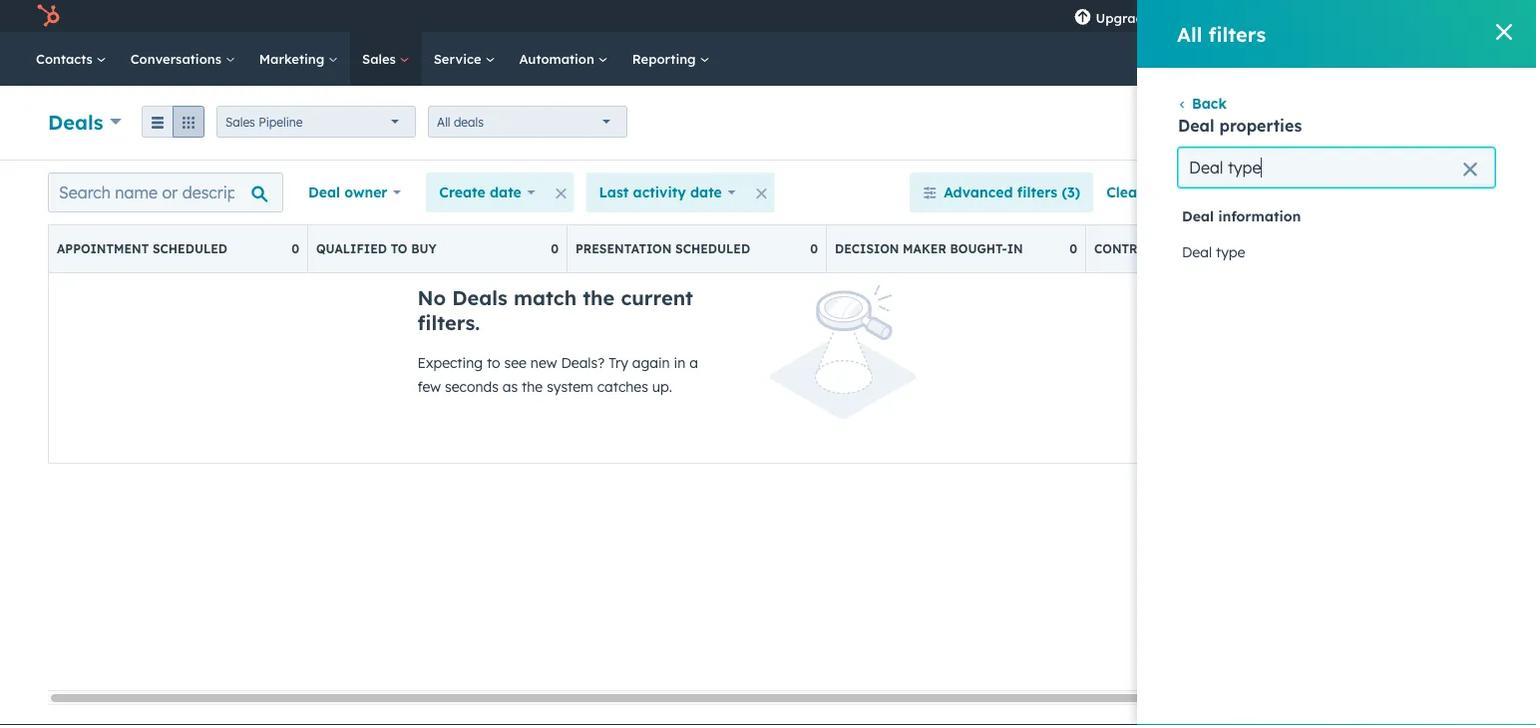 Task type: vqa. For each thing, say whether or not it's contained in the screenshot.
Deal associated with Deal owner
yes



Task type: locate. For each thing, give the bounding box(es) containing it.
menu
[[1060, 0, 1513, 32]]

create date
[[439, 184, 522, 201]]

1 vertical spatial all
[[437, 114, 451, 129]]

0 horizontal spatial sales
[[226, 114, 255, 129]]

1 vertical spatial deals
[[452, 285, 508, 310]]

sales for sales
[[362, 50, 400, 67]]

0 for presentation scheduled
[[810, 242, 818, 256]]

date right activity at the top left of the page
[[691, 184, 722, 201]]

deals right no
[[452, 285, 508, 310]]

qualified to buy
[[316, 242, 437, 256]]

0 vertical spatial to
[[391, 242, 408, 256]]

date
[[490, 184, 522, 201], [691, 184, 722, 201]]

1 horizontal spatial all
[[1148, 184, 1166, 201]]

conversations link
[[118, 32, 247, 86]]

scheduled for appointment scheduled
[[153, 242, 228, 256]]

1 horizontal spatial scheduled
[[676, 242, 751, 256]]

no
[[418, 285, 446, 310]]

date right create
[[490, 184, 522, 201]]

1 horizontal spatial the
[[583, 285, 615, 310]]

deal left type
[[1183, 244, 1213, 261]]

in
[[674, 354, 686, 372]]

1 date from the left
[[490, 184, 522, 201]]

1 vertical spatial sales
[[226, 114, 255, 129]]

the right match in the top left of the page
[[583, 285, 615, 310]]

1 vertical spatial filters
[[1018, 184, 1058, 201]]

1 horizontal spatial to
[[487, 354, 501, 372]]

help image
[[1264, 9, 1282, 27]]

notifications button
[[1323, 0, 1357, 32]]

activity
[[633, 184, 686, 201]]

see
[[504, 354, 527, 372]]

0 for appointment scheduled
[[292, 242, 299, 256]]

0 for qualified to buy
[[551, 242, 559, 256]]

expecting to see new deals? try again in a few seconds as the system catches up.
[[418, 354, 698, 396]]

information
[[1219, 208, 1302, 225]]

filters for all
[[1209, 21, 1267, 46]]

deal type button
[[1179, 236, 1496, 269]]

to for expecting
[[487, 354, 501, 372]]

0 up match in the top left of the page
[[551, 242, 559, 256]]

scheduled
[[153, 242, 228, 256], [676, 242, 751, 256]]

the
[[583, 285, 615, 310], [522, 378, 543, 396]]

appointment scheduled
[[57, 242, 228, 256]]

deals
[[454, 114, 484, 129]]

deals?
[[561, 354, 605, 372]]

sales inside popup button
[[226, 114, 255, 129]]

0 horizontal spatial filters
[[1018, 184, 1058, 201]]

1 horizontal spatial deals
[[452, 285, 508, 310]]

deal properties
[[1179, 116, 1303, 136]]

deal inside the deal type button
[[1183, 244, 1213, 261]]

filters inside button
[[1018, 184, 1058, 201]]

4 0 from the left
[[1070, 242, 1078, 256]]

automation link
[[507, 32, 620, 86]]

deal for deal properties
[[1179, 116, 1215, 136]]

deals inside no deals match the current filters.
[[452, 285, 508, 310]]

group
[[142, 106, 205, 138]]

seconds
[[445, 378, 499, 396]]

last activity date button
[[586, 173, 749, 213]]

1 horizontal spatial date
[[691, 184, 722, 201]]

conversations
[[130, 50, 225, 67]]

0 vertical spatial deals
[[48, 109, 103, 134]]

marketplaces image
[[1222, 9, 1240, 27]]

up.
[[652, 378, 673, 396]]

properties
[[1220, 116, 1303, 136]]

the inside no deals match the current filters.
[[583, 285, 615, 310]]

actions
[[1221, 115, 1263, 130]]

the right as
[[522, 378, 543, 396]]

all right the clear
[[1148, 184, 1166, 201]]

0 vertical spatial all
[[1178, 21, 1203, 46]]

vhs can fix it!
[[1395, 7, 1481, 24]]

sales for sales pipeline
[[226, 114, 255, 129]]

0 left qualified
[[292, 242, 299, 256]]

2 horizontal spatial all
[[1178, 21, 1203, 46]]

all left marketplaces icon
[[1178, 21, 1203, 46]]

hubspot image
[[36, 4, 60, 28]]

sales
[[362, 50, 400, 67], [226, 114, 255, 129]]

search image
[[1495, 52, 1509, 66]]

save view
[[1395, 184, 1464, 201]]

decision maker bought-in
[[835, 242, 1024, 256]]

3 0 from the left
[[810, 242, 818, 256]]

to inside expecting to see new deals? try again in a few seconds as the system catches up.
[[487, 354, 501, 372]]

deal down back button
[[1179, 116, 1215, 136]]

1 scheduled from the left
[[153, 242, 228, 256]]

presentation scheduled
[[576, 242, 751, 256]]

advanced filters (3)
[[944, 184, 1081, 201]]

1 vertical spatial to
[[487, 354, 501, 372]]

few
[[418, 378, 441, 396]]

Search HubSpot search field
[[1256, 42, 1501, 76]]

1 0 from the left
[[292, 242, 299, 256]]

vhs
[[1395, 7, 1421, 24]]

calling icon button
[[1172, 3, 1206, 29]]

no deals match the current filters.
[[418, 285, 694, 335]]

to
[[391, 242, 408, 256], [487, 354, 501, 372]]

to left the buy
[[391, 242, 408, 256]]

0 vertical spatial filters
[[1209, 21, 1267, 46]]

sales left pipeline
[[226, 114, 255, 129]]

all filters
[[1178, 21, 1267, 46]]

as
[[503, 378, 518, 396]]

deal inside deal owner popup button
[[308, 184, 340, 201]]

to left see
[[487, 354, 501, 372]]

2 date from the left
[[691, 184, 722, 201]]

0 left 'contract'
[[1070, 242, 1078, 256]]

scheduled down "last activity date" popup button
[[676, 242, 751, 256]]

0 horizontal spatial the
[[522, 378, 543, 396]]

(3)
[[1062, 184, 1081, 201]]

board
[[1204, 184, 1246, 201]]

marketplaces button
[[1210, 0, 1252, 32]]

date inside popup button
[[490, 184, 522, 201]]

1 vertical spatial the
[[522, 378, 543, 396]]

menu item
[[1166, 0, 1170, 32]]

contacts
[[36, 50, 97, 67]]

sales left the service
[[362, 50, 400, 67]]

sales link
[[350, 32, 422, 86]]

advanced filters (3) button
[[910, 173, 1094, 213]]

to for qualified
[[391, 242, 408, 256]]

2 0 from the left
[[551, 242, 559, 256]]

deals down contacts link
[[48, 109, 103, 134]]

0 vertical spatial sales
[[362, 50, 400, 67]]

new
[[531, 354, 557, 372]]

Search name or description search field
[[48, 173, 283, 213]]

maker
[[903, 242, 947, 256]]

it!
[[1470, 7, 1481, 24]]

deal
[[1179, 116, 1215, 136], [308, 184, 340, 201], [1183, 208, 1215, 225], [1183, 244, 1213, 261]]

deal down board
[[1183, 208, 1215, 225]]

calling icon image
[[1180, 8, 1198, 26]]

2 scheduled from the left
[[676, 242, 751, 256]]

save
[[1395, 184, 1428, 201]]

0
[[292, 242, 299, 256], [551, 242, 559, 256], [810, 242, 818, 256], [1070, 242, 1078, 256]]

filters.
[[418, 310, 480, 335]]

sales pipeline
[[226, 114, 303, 129]]

group inside deals banner
[[142, 106, 205, 138]]

back
[[1193, 95, 1227, 112]]

search button
[[1485, 42, 1519, 76]]

deal information
[[1183, 208, 1302, 225]]

last
[[599, 184, 629, 201]]

all inside "button"
[[1148, 184, 1166, 201]]

row group
[[1179, 196, 1496, 269]]

try
[[609, 354, 629, 372]]

settings link
[[1294, 5, 1319, 26]]

all deals button
[[428, 106, 628, 138]]

deal left owner
[[308, 184, 340, 201]]

all inside popup button
[[437, 114, 451, 129]]

scheduled down search name or description search box
[[153, 242, 228, 256]]

0 horizontal spatial all
[[437, 114, 451, 129]]

deal for deal owner
[[308, 184, 340, 201]]

fix
[[1451, 7, 1466, 24]]

0 for decision maker bought-in
[[1070, 242, 1078, 256]]

1 horizontal spatial filters
[[1209, 21, 1267, 46]]

0 left decision
[[810, 242, 818, 256]]

all left deals
[[437, 114, 451, 129]]

0 horizontal spatial date
[[490, 184, 522, 201]]

deals
[[48, 109, 103, 134], [452, 285, 508, 310]]

0 horizontal spatial to
[[391, 242, 408, 256]]

1 horizontal spatial sales
[[362, 50, 400, 67]]

2 vertical spatial all
[[1148, 184, 1166, 201]]

all for all deals
[[437, 114, 451, 129]]

0 vertical spatial the
[[583, 285, 615, 310]]

buy
[[411, 242, 437, 256]]

terry turtle image
[[1373, 7, 1391, 25]]

0 horizontal spatial scheduled
[[153, 242, 228, 256]]

can
[[1425, 7, 1447, 24]]

0 horizontal spatial deals
[[48, 109, 103, 134]]

appointment
[[57, 242, 149, 256]]



Task type: describe. For each thing, give the bounding box(es) containing it.
pipeline
[[259, 114, 303, 129]]

help button
[[1256, 0, 1290, 32]]

marketing
[[259, 50, 328, 67]]

notifications image
[[1331, 9, 1349, 27]]

expecting
[[418, 354, 483, 372]]

deal for deal type
[[1183, 244, 1213, 261]]

clear all button
[[1094, 173, 1179, 213]]

service
[[434, 50, 485, 67]]

the inside expecting to see new deals? try again in a few seconds as the system catches up.
[[522, 378, 543, 396]]

deal owner button
[[295, 173, 414, 213]]

last activity date
[[599, 184, 722, 201]]

filters for advanced
[[1018, 184, 1058, 201]]

all for all filters
[[1178, 21, 1203, 46]]

create date button
[[426, 173, 548, 213]]

deal for deal information
[[1183, 208, 1215, 225]]

again
[[632, 354, 670, 372]]

match
[[514, 285, 577, 310]]

settings image
[[1297, 8, 1315, 26]]

deals inside popup button
[[48, 109, 103, 134]]

Search search field
[[1179, 148, 1496, 188]]

back button
[[1178, 95, 1227, 112]]

clear
[[1107, 184, 1144, 201]]

deal owner
[[308, 184, 388, 201]]

hubspot link
[[24, 4, 75, 28]]

current
[[621, 285, 694, 310]]

save view button
[[1349, 173, 1489, 213]]

reporting link
[[620, 32, 722, 86]]

vhs can fix it! button
[[1361, 0, 1511, 32]]

clear all
[[1107, 184, 1166, 201]]

sent
[[1166, 242, 1198, 256]]

deal type
[[1183, 244, 1246, 261]]

date inside popup button
[[691, 184, 722, 201]]

contract
[[1095, 242, 1162, 256]]

upgrade image
[[1074, 9, 1092, 27]]

in
[[1008, 242, 1024, 256]]

all deals
[[437, 114, 484, 129]]

advanced
[[944, 184, 1013, 201]]

a
[[690, 354, 698, 372]]

marketing link
[[247, 32, 350, 86]]

presentation
[[576, 242, 672, 256]]

board actions
[[1204, 184, 1300, 201]]

close image
[[1497, 24, 1513, 40]]

clear input image
[[1463, 163, 1479, 179]]

sales pipeline button
[[217, 106, 416, 138]]

menu containing vhs can fix it!
[[1060, 0, 1513, 32]]

view
[[1432, 184, 1464, 201]]

contract sent
[[1095, 242, 1198, 256]]

create
[[439, 184, 486, 201]]

upgrade
[[1096, 9, 1152, 26]]

catches
[[598, 378, 649, 396]]

reporting
[[632, 50, 700, 67]]

deals button
[[48, 107, 122, 136]]

board actions button
[[1179, 173, 1337, 213]]

contacts link
[[24, 32, 118, 86]]

type
[[1217, 244, 1246, 261]]

decision
[[835, 242, 900, 256]]

bought-
[[951, 242, 1008, 256]]

scheduled for presentation scheduled
[[676, 242, 751, 256]]

system
[[547, 378, 594, 396]]

owner
[[345, 184, 388, 201]]

automation
[[519, 50, 599, 67]]

service link
[[422, 32, 507, 86]]

deals banner
[[48, 101, 1489, 140]]

row group containing deal information
[[1179, 196, 1496, 269]]

actions
[[1250, 184, 1300, 201]]

actions button
[[1204, 107, 1292, 139]]

qualified
[[316, 242, 387, 256]]



